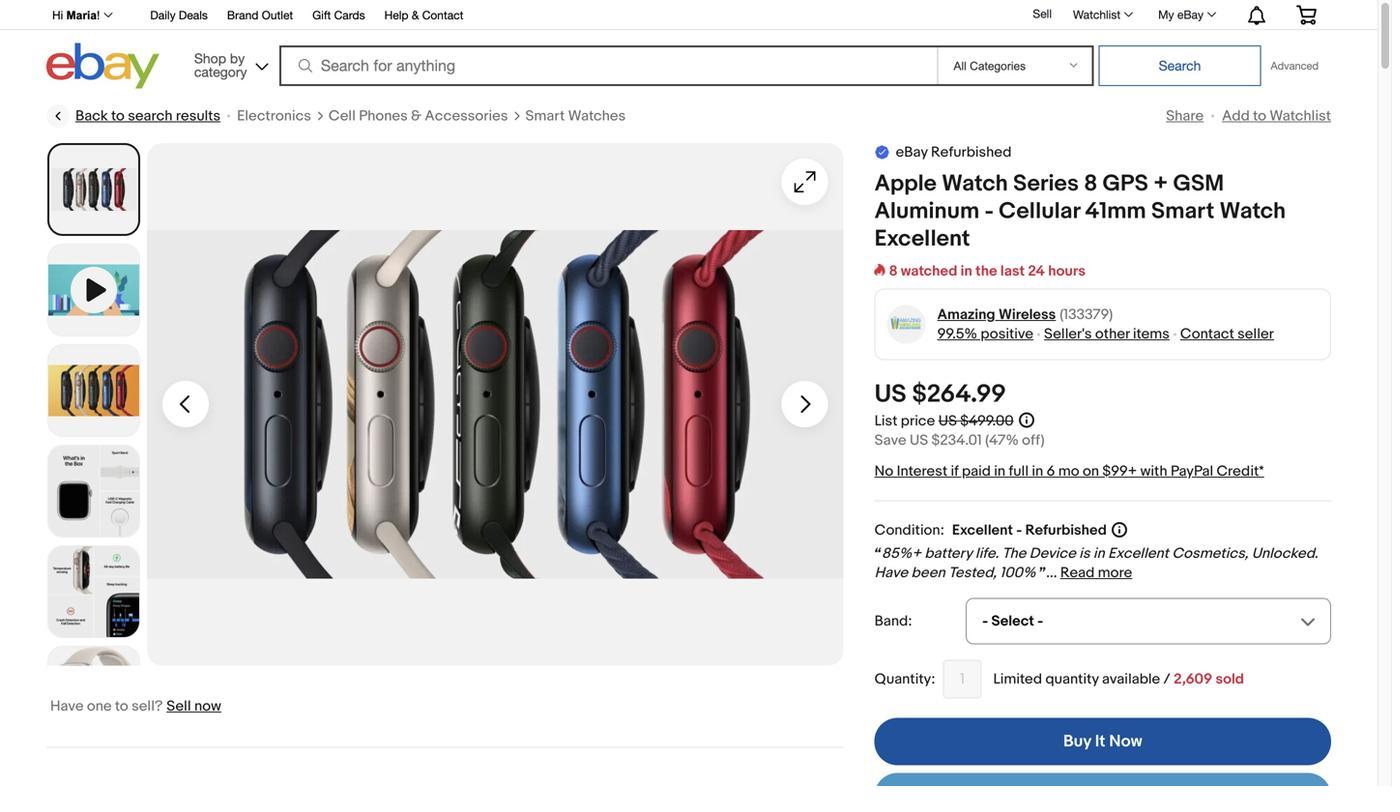 Task type: describe. For each thing, give the bounding box(es) containing it.
6
[[1047, 463, 1056, 480]]

ebay inside my ebay link
[[1178, 8, 1204, 21]]

add
[[1223, 107, 1251, 125]]

shop by category
[[194, 50, 247, 80]]

daily deals link
[[150, 5, 208, 27]]

limited
[[994, 671, 1043, 688]]

99.5%
[[938, 326, 978, 343]]

your shopping cart image
[[1296, 5, 1318, 24]]

back
[[75, 107, 108, 125]]

1 horizontal spatial refurbished
[[1026, 522, 1108, 539]]

save
[[875, 432, 907, 449]]

1 horizontal spatial us
[[910, 432, 929, 449]]

" ... read more
[[1040, 565, 1133, 582]]

results
[[176, 107, 221, 125]]

0 vertical spatial refurbished
[[932, 144, 1012, 161]]

off)
[[1023, 432, 1045, 449]]

paypal
[[1171, 463, 1214, 480]]

it
[[1096, 732, 1106, 752]]

one
[[87, 698, 112, 715]]

is
[[1080, 545, 1091, 563]]

have inside " 85%+ battery life. the device is in excellent cosmetics, unlocked. have been tested, 100%
[[875, 565, 908, 582]]

hi maria !
[[52, 9, 100, 22]]

my ebay
[[1159, 8, 1204, 21]]

gift cards link
[[313, 5, 365, 27]]

add to watchlist link
[[1223, 107, 1332, 125]]

items
[[1134, 326, 1170, 343]]

no interest if paid in full in 6 mo on $99+ with paypal credit*
[[875, 463, 1265, 480]]

0 horizontal spatial watch
[[942, 170, 1009, 198]]

cell phones & accessories link
[[329, 106, 508, 126]]

contact inside account "navigation"
[[422, 8, 464, 22]]

watched
[[901, 263, 958, 280]]

cellular
[[999, 198, 1081, 225]]

excellent inside apple watch series 8 gps + gsm aluminum -  cellular 41mm smart watch excellent
[[875, 225, 971, 253]]

video 1 of 1 image
[[48, 245, 139, 336]]

1 vertical spatial ebay
[[896, 144, 928, 161]]

to for back
[[111, 107, 125, 125]]

excellent - refurbished
[[953, 522, 1108, 539]]

shop by category banner
[[42, 0, 1332, 94]]

more
[[1099, 565, 1133, 582]]

been
[[912, 565, 946, 582]]

category
[[194, 64, 247, 80]]

$499.00
[[961, 413, 1014, 430]]

help
[[385, 8, 409, 22]]

picture 1 of 27 image
[[49, 145, 138, 234]]

/
[[1164, 671, 1171, 688]]

more information - about this item condition image
[[1112, 522, 1128, 538]]

no interest if paid in full in 6 mo on $99+ with paypal credit* link
[[875, 463, 1265, 480]]

buy it now link
[[875, 718, 1332, 766]]

amazing wireless link
[[938, 305, 1057, 325]]

to right the one
[[115, 698, 128, 715]]

1 vertical spatial have
[[50, 698, 84, 715]]

apple watch series 8 gps + gsm aluminum -  cellular 41mm smart watch excellent
[[875, 170, 1287, 253]]

to for add
[[1254, 107, 1267, 125]]

1 vertical spatial contact
[[1181, 326, 1235, 343]]

cell phones & accessories
[[329, 107, 508, 125]]

$99+
[[1103, 463, 1138, 480]]

share button
[[1167, 107, 1204, 125]]

cosmetics,
[[1173, 545, 1249, 563]]

aluminum
[[875, 198, 980, 225]]

shop
[[194, 50, 226, 66]]

gift cards
[[313, 8, 365, 22]]

life.
[[976, 545, 999, 563]]

quantity
[[1046, 671, 1100, 688]]

accessories
[[425, 107, 508, 125]]

unlocked.
[[1252, 545, 1319, 563]]

seller's
[[1045, 326, 1093, 343]]

" 85%+ battery life. the device is in excellent cosmetics, unlocked. have been tested, 100%
[[875, 545, 1319, 582]]

99.5% positive
[[938, 326, 1034, 343]]

account navigation
[[42, 0, 1332, 30]]

smart watches
[[526, 107, 626, 125]]

list
[[875, 413, 898, 430]]

shop by category button
[[186, 43, 273, 85]]

available
[[1103, 671, 1161, 688]]

99.5% positive link
[[938, 326, 1034, 343]]

watches
[[568, 107, 626, 125]]

read more link
[[1061, 565, 1133, 582]]

apple
[[875, 170, 937, 198]]

sell link
[[1025, 7, 1061, 20]]

save us $234.01 (47% off)
[[875, 432, 1045, 449]]

41mm
[[1086, 198, 1147, 225]]

wireless
[[999, 306, 1057, 324]]

add to watchlist
[[1223, 107, 1332, 125]]

no
[[875, 463, 894, 480]]

amazing wireless (133379)
[[938, 306, 1114, 324]]

contact seller
[[1181, 326, 1275, 343]]

2 horizontal spatial us
[[939, 413, 958, 430]]

0 horizontal spatial sell
[[167, 698, 191, 715]]

sell?
[[132, 698, 163, 715]]

share
[[1167, 107, 1204, 125]]

$264.99
[[913, 380, 1007, 410]]



Task type: vqa. For each thing, say whether or not it's contained in the screenshot.
2nd text field from the top of the page
no



Task type: locate. For each thing, give the bounding box(es) containing it.
Quantity: text field
[[944, 660, 982, 699]]

$234.01
[[932, 432, 983, 449]]

battery
[[925, 545, 973, 563]]

8 left gps
[[1085, 170, 1098, 198]]

1 & from the top
[[412, 8, 419, 22]]

gift
[[313, 8, 331, 22]]

watchlist inside watchlist link
[[1074, 8, 1121, 21]]

0 horizontal spatial smart
[[526, 107, 565, 125]]

electronics link
[[237, 106, 311, 126]]

limited quantity available / 2,609 sold
[[994, 671, 1245, 688]]

1 horizontal spatial have
[[875, 565, 908, 582]]

smart inside apple watch series 8 gps + gsm aluminum -  cellular 41mm smart watch excellent
[[1152, 198, 1215, 225]]

in left the
[[961, 263, 973, 280]]

ebay
[[1178, 8, 1204, 21], [896, 144, 928, 161]]

!
[[97, 9, 100, 22]]

0 vertical spatial sell
[[1034, 7, 1052, 20]]

- inside apple watch series 8 gps + gsm aluminum -  cellular 41mm smart watch excellent
[[985, 198, 994, 225]]

outlet
[[262, 8, 293, 22]]

us
[[875, 380, 907, 410], [939, 413, 958, 430], [910, 432, 929, 449]]

on
[[1083, 463, 1100, 480]]

1 horizontal spatial -
[[1017, 522, 1023, 539]]

text__icon image
[[875, 144, 891, 159]]

1 horizontal spatial watch
[[1220, 198, 1287, 225]]

0 vertical spatial &
[[412, 8, 419, 22]]

buy
[[1064, 732, 1092, 752]]

& inside account "navigation"
[[412, 8, 419, 22]]

condition:
[[875, 522, 945, 539]]

search
[[128, 107, 173, 125]]

0 vertical spatial us
[[875, 380, 907, 410]]

0 vertical spatial excellent
[[875, 225, 971, 253]]

- up the
[[1017, 522, 1023, 539]]

us up list
[[875, 380, 907, 410]]

0 horizontal spatial watchlist
[[1074, 8, 1121, 21]]

phones
[[359, 107, 408, 125]]

1 vertical spatial &
[[411, 107, 422, 125]]

0 horizontal spatial have
[[50, 698, 84, 715]]

0 vertical spatial -
[[985, 198, 994, 225]]

refurbished up device on the bottom of the page
[[1026, 522, 1108, 539]]

band
[[875, 613, 909, 630]]

have left the one
[[50, 698, 84, 715]]

sold
[[1216, 671, 1245, 688]]

contact left seller
[[1181, 326, 1235, 343]]

interest
[[897, 463, 948, 480]]

0 vertical spatial have
[[875, 565, 908, 582]]

sell
[[1034, 7, 1052, 20], [167, 698, 191, 715]]

24
[[1029, 263, 1046, 280]]

list price us $499.00
[[875, 413, 1014, 430]]

to right back
[[111, 107, 125, 125]]

1 horizontal spatial sell
[[1034, 7, 1052, 20]]

8 watched in the last 24 hours
[[890, 263, 1086, 280]]

1 horizontal spatial smart
[[1152, 198, 1215, 225]]

smart right gps
[[1152, 198, 1215, 225]]

watch down the ebay refurbished in the right of the page
[[942, 170, 1009, 198]]

in inside " 85%+ battery life. the device is in excellent cosmetics, unlocked. have been tested, 100%
[[1094, 545, 1105, 563]]

other
[[1096, 326, 1131, 343]]

sell left the now
[[167, 698, 191, 715]]

gsm
[[1174, 170, 1225, 198]]

by
[[230, 50, 245, 66]]

sell now link
[[167, 698, 221, 715]]

now
[[194, 698, 221, 715]]

watch right +
[[1220, 198, 1287, 225]]

85%+
[[882, 545, 922, 563]]

1 vertical spatial watchlist
[[1270, 107, 1332, 125]]

brand
[[227, 8, 259, 22]]

Search for anything text field
[[282, 47, 934, 84]]

ebay right text__icon
[[896, 144, 928, 161]]

contact right help
[[422, 8, 464, 22]]

amazing wireless image
[[887, 305, 927, 344]]

brand outlet
[[227, 8, 293, 22]]

1 vertical spatial sell
[[167, 698, 191, 715]]

0 vertical spatial contact
[[422, 8, 464, 22]]

"
[[1040, 565, 1047, 582]]

contact
[[422, 8, 464, 22], [1181, 326, 1235, 343]]

the
[[1003, 545, 1027, 563]]

0 horizontal spatial ebay
[[896, 144, 928, 161]]

2,609
[[1175, 671, 1213, 688]]

1 vertical spatial refurbished
[[1026, 522, 1108, 539]]

mo
[[1059, 463, 1080, 480]]

picture 4 of 27 image
[[48, 547, 139, 637]]

0 horizontal spatial refurbished
[[932, 144, 1012, 161]]

100%
[[1001, 565, 1036, 582]]

1 vertical spatial -
[[1017, 522, 1023, 539]]

0 horizontal spatial 8
[[890, 263, 898, 280]]

smart watches link
[[526, 106, 626, 126]]

ebay right "my"
[[1178, 8, 1204, 21]]

back to search results link
[[46, 104, 221, 128]]

back to search results
[[75, 107, 221, 125]]

1 vertical spatial us
[[939, 413, 958, 430]]

my ebay link
[[1148, 3, 1226, 26]]

8 inside apple watch series 8 gps + gsm aluminum -  cellular 41mm smart watch excellent
[[1085, 170, 1098, 198]]

8 left watched
[[890, 263, 898, 280]]

advanced
[[1272, 59, 1319, 72]]

have
[[875, 565, 908, 582], [50, 698, 84, 715]]

quantity:
[[875, 671, 936, 688]]

0 vertical spatial 8
[[1085, 170, 1098, 198]]

watchlist right sell link
[[1074, 8, 1121, 21]]

help & contact link
[[385, 5, 464, 27]]

0 vertical spatial smart
[[526, 107, 565, 125]]

ebay refurbished
[[896, 144, 1012, 161]]

picture 2 of 27 image
[[48, 345, 139, 436]]

1 horizontal spatial watchlist
[[1270, 107, 1332, 125]]

contact seller link
[[1181, 326, 1275, 343]]

hi
[[52, 9, 63, 22]]

picture 3 of 27 image
[[48, 446, 139, 537]]

daily
[[150, 8, 176, 22]]

brand outlet link
[[227, 5, 293, 27]]

tested,
[[949, 565, 997, 582]]

none submit inside the shop by category banner
[[1099, 45, 1262, 86]]

have down 85%+
[[875, 565, 908, 582]]

buy it now
[[1064, 732, 1143, 752]]

2 vertical spatial us
[[910, 432, 929, 449]]

sell inside account "navigation"
[[1034, 7, 1052, 20]]

my
[[1159, 8, 1175, 21]]

in left full
[[995, 463, 1006, 480]]

excellent up the more
[[1109, 545, 1170, 563]]

2 vertical spatial excellent
[[1109, 545, 1170, 563]]

help & contact
[[385, 8, 464, 22]]

cards
[[334, 8, 365, 22]]

None submit
[[1099, 45, 1262, 86]]

&
[[412, 8, 419, 22], [411, 107, 422, 125]]

excellent inside " 85%+ battery life. the device is in excellent cosmetics, unlocked. have been tested, 100%
[[1109, 545, 1170, 563]]

deals
[[179, 8, 208, 22]]

read
[[1061, 565, 1095, 582]]

in right is
[[1094, 545, 1105, 563]]

maria
[[66, 9, 97, 22]]

price
[[901, 413, 936, 430]]

1 vertical spatial excellent
[[953, 522, 1014, 539]]

(47%
[[986, 432, 1019, 449]]

& right help
[[412, 8, 419, 22]]

us down price
[[910, 432, 929, 449]]

- left cellular
[[985, 198, 994, 225]]

0 horizontal spatial us
[[875, 380, 907, 410]]

+
[[1154, 170, 1169, 198]]

paid
[[962, 463, 991, 480]]

refurbished up apple
[[932, 144, 1012, 161]]

sell left watchlist link
[[1034, 7, 1052, 20]]

1 horizontal spatial contact
[[1181, 326, 1235, 343]]

device
[[1030, 545, 1077, 563]]

1 vertical spatial 8
[[890, 263, 898, 280]]

last
[[1001, 263, 1025, 280]]

now
[[1110, 732, 1143, 752]]

to right add
[[1254, 107, 1267, 125]]

1 horizontal spatial 8
[[1085, 170, 1098, 198]]

smart left watches
[[526, 107, 565, 125]]

0 horizontal spatial contact
[[422, 8, 464, 22]]

0 vertical spatial watchlist
[[1074, 8, 1121, 21]]

-
[[985, 198, 994, 225], [1017, 522, 1023, 539]]

electronics
[[237, 107, 311, 125]]

gps
[[1103, 170, 1149, 198]]

excellent up life.
[[953, 522, 1014, 539]]

cell
[[329, 107, 356, 125]]

0 vertical spatial ebay
[[1178, 8, 1204, 21]]

1 horizontal spatial ebay
[[1178, 8, 1204, 21]]

1 vertical spatial smart
[[1152, 198, 1215, 225]]

apple watch series 8 gps + gsm aluminum -  cellular 41mm smart watch excellent - picture 1 of 27 image
[[147, 143, 844, 666]]

watchlist
[[1074, 8, 1121, 21], [1270, 107, 1332, 125]]

series
[[1014, 170, 1080, 198]]

excellent up watched
[[875, 225, 971, 253]]

watchlist down advanced link
[[1270, 107, 1332, 125]]

& right phones
[[411, 107, 422, 125]]

in left 6
[[1033, 463, 1044, 480]]

excellent
[[875, 225, 971, 253], [953, 522, 1014, 539], [1109, 545, 1170, 563]]

2 & from the top
[[411, 107, 422, 125]]

refurbished
[[932, 144, 1012, 161], [1026, 522, 1108, 539]]

us up $234.01
[[939, 413, 958, 430]]

0 horizontal spatial -
[[985, 198, 994, 225]]

advanced link
[[1262, 46, 1329, 85]]

watch
[[942, 170, 1009, 198], [1220, 198, 1287, 225]]

amazing
[[938, 306, 996, 324]]



